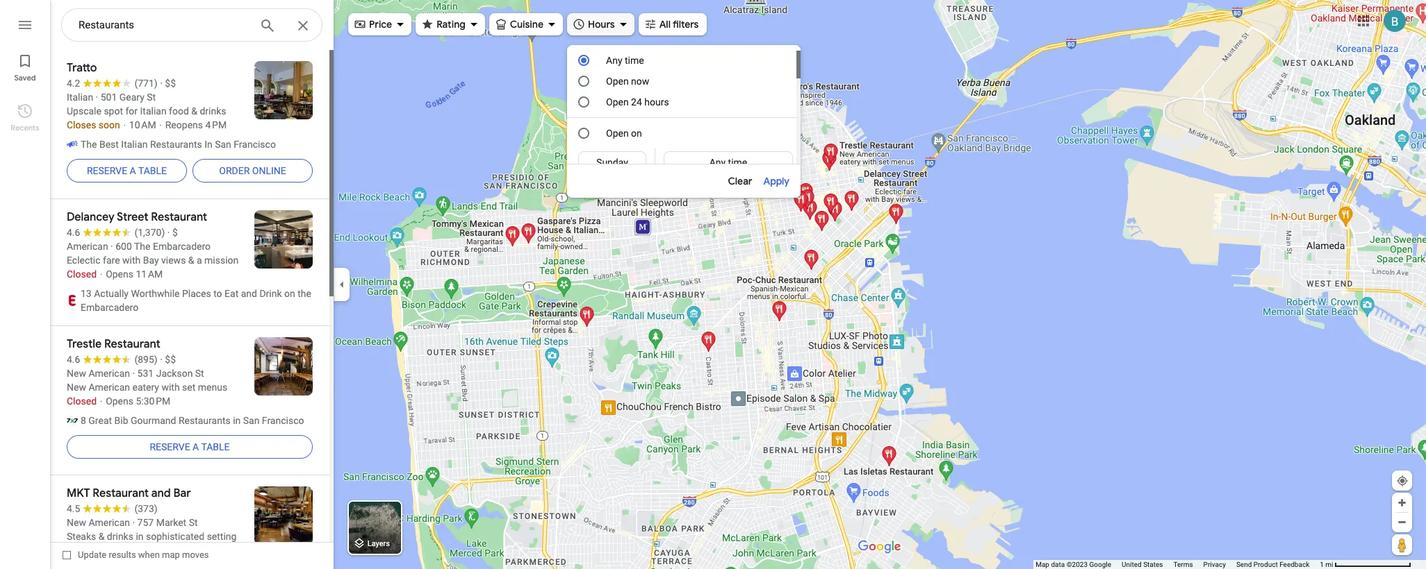 Task type: describe. For each thing, give the bounding box(es) containing it.
update results when map moves
[[78, 551, 209, 561]]

0 vertical spatial reserve
[[87, 165, 127, 177]]

privacy
[[1204, 562, 1226, 569]]

rating button
[[416, 9, 485, 40]]

united states
[[1122, 562, 1163, 569]]

apply
[[763, 175, 790, 188]]

moves
[[182, 551, 209, 561]]

show your location image
[[1396, 475, 1409, 488]]

Update results when map moves checkbox
[[63, 547, 209, 564]]

1 horizontal spatial table
[[201, 442, 230, 453]]

open for open now
[[606, 76, 629, 87]]

feedback
[[1280, 562, 1310, 569]]

apply button
[[763, 173, 790, 190]]

0 vertical spatial any time
[[606, 55, 644, 66]]

states
[[1144, 562, 1163, 569]]

now
[[631, 76, 649, 87]]

time inside option
[[728, 157, 747, 168]]

0 vertical spatial any
[[606, 55, 622, 66]]

Sunday radio
[[587, 156, 637, 170]]

send product feedback button
[[1237, 561, 1310, 570]]

show street view coverage image
[[1392, 535, 1412, 556]]

none search field inside google maps element
[[61, 8, 323, 42]]

zoom in image
[[1397, 498, 1408, 509]]

when
[[138, 551, 160, 561]]

cuisine
[[510, 18, 544, 31]]

all
[[659, 18, 671, 31]]

dialog inside google maps element
[[567, 51, 801, 510]]

order online
[[219, 165, 286, 177]]

hours button
[[567, 9, 634, 40]]

any inside option
[[709, 157, 726, 168]]

0 vertical spatial time
[[625, 55, 644, 66]]

clear
[[728, 175, 752, 188]]

send product feedback
[[1237, 562, 1310, 569]]

google maps element
[[0, 0, 1426, 570]]

menu image
[[17, 17, 33, 33]]

recents
[[11, 123, 39, 133]]

mi
[[1326, 562, 1334, 569]]

1 mi button
[[1320, 562, 1412, 569]]

24
[[631, 97, 642, 108]]

clear button
[[728, 173, 763, 190]]

all filters
[[659, 18, 699, 31]]

1 reserve a table link from the top
[[67, 154, 187, 188]]

layers
[[368, 540, 390, 549]]

2 reserve a table link from the top
[[67, 431, 313, 464]]

1 mi
[[1320, 562, 1334, 569]]

footer inside google maps element
[[1036, 561, 1320, 570]]

hours
[[588, 18, 615, 31]]

order online link
[[193, 154, 313, 188]]

Open on radio
[[578, 128, 589, 139]]

terms button
[[1174, 561, 1193, 570]]

recents button
[[0, 97, 50, 136]]

price button
[[348, 9, 412, 40]]

terms
[[1174, 562, 1193, 569]]

open for open on
[[606, 128, 629, 139]]

0 horizontal spatial table
[[138, 165, 167, 177]]

united states button
[[1122, 561, 1163, 570]]

open for open 24 hours
[[606, 97, 629, 108]]



Task type: vqa. For each thing, say whether or not it's contained in the screenshot.
top Reserve
yes



Task type: locate. For each thing, give the bounding box(es) containing it.
reserve a table link
[[67, 154, 187, 188], [67, 431, 313, 464]]

time up "clear"
[[728, 157, 747, 168]]

0 vertical spatial a
[[130, 165, 136, 177]]

send
[[1237, 562, 1252, 569]]

map
[[1036, 562, 1050, 569]]

open
[[606, 76, 629, 87], [606, 97, 629, 108], [606, 128, 629, 139]]

0 vertical spatial open
[[606, 76, 629, 87]]

open left now
[[606, 76, 629, 87]]

none field inside restaurants field
[[79, 17, 248, 33]]

open on
[[606, 128, 642, 139]]

hours
[[645, 97, 669, 108]]

product
[[1254, 562, 1278, 569]]

any time up open now
[[606, 55, 644, 66]]

time
[[625, 55, 644, 66], [728, 157, 747, 168]]

2 open from the top
[[606, 97, 629, 108]]

open left 24
[[606, 97, 629, 108]]

united
[[1122, 562, 1142, 569]]

saved button
[[0, 47, 50, 86]]

1 vertical spatial reserve a table
[[150, 442, 230, 453]]

1 vertical spatial open
[[606, 97, 629, 108]]

collapse side panel image
[[334, 277, 350, 293]]

order
[[219, 165, 250, 177]]

Open now radio
[[578, 76, 589, 87]]

reserve a table
[[87, 165, 167, 177], [150, 442, 230, 453]]

2 vertical spatial open
[[606, 128, 629, 139]]

1 vertical spatial any time
[[709, 157, 747, 168]]

0 horizontal spatial time
[[625, 55, 644, 66]]

price
[[369, 18, 392, 31]]

cuisine button
[[489, 9, 563, 40]]

0 horizontal spatial any time
[[606, 55, 644, 66]]

1 vertical spatial reserve
[[150, 442, 190, 453]]

©2023
[[1067, 562, 1088, 569]]

1 vertical spatial table
[[201, 442, 230, 453]]

1
[[1320, 562, 1324, 569]]

footer containing map data ©2023 google
[[1036, 561, 1320, 570]]

any time up "clear"
[[709, 157, 747, 168]]

1 vertical spatial any
[[709, 157, 726, 168]]

list
[[0, 0, 50, 570]]

open 24 hours
[[606, 97, 669, 108]]

1 horizontal spatial time
[[728, 157, 747, 168]]

0 horizontal spatial a
[[130, 165, 136, 177]]

Any time radio
[[578, 55, 589, 66]]

1 horizontal spatial reserve
[[150, 442, 190, 453]]

results for restaurants feed
[[50, 50, 334, 570]]

open now
[[606, 76, 649, 87]]

1 vertical spatial a
[[193, 442, 199, 453]]

rating
[[437, 18, 466, 31]]

map
[[162, 551, 180, 561]]

footer
[[1036, 561, 1320, 570]]

dialog
[[567, 51, 801, 510]]

any time inside option
[[709, 157, 747, 168]]

open left on
[[606, 128, 629, 139]]

all filters button
[[639, 9, 707, 40]]

a
[[130, 165, 136, 177], [193, 442, 199, 453]]

0 vertical spatial reserve a table link
[[67, 154, 187, 188]]

time up now
[[625, 55, 644, 66]]

update
[[78, 551, 107, 561]]

1 horizontal spatial any
[[709, 157, 726, 168]]

table
[[138, 165, 167, 177], [201, 442, 230, 453]]

menu inside google maps element
[[567, 51, 801, 510]]

0 vertical spatial table
[[138, 165, 167, 177]]

list containing saved
[[0, 0, 50, 570]]

saved
[[14, 73, 36, 83]]

privacy button
[[1204, 561, 1226, 570]]

online
[[252, 165, 286, 177]]

reserve
[[87, 165, 127, 177], [150, 442, 190, 453]]

map data ©2023 google
[[1036, 562, 1111, 569]]

any
[[606, 55, 622, 66], [709, 157, 726, 168]]

0 horizontal spatial any
[[606, 55, 622, 66]]

dialog containing clear
[[567, 51, 801, 510]]

sunday
[[596, 157, 628, 168]]

0 horizontal spatial reserve
[[87, 165, 127, 177]]

1 vertical spatial time
[[728, 157, 747, 168]]

filters
[[673, 18, 699, 31]]

3 open from the top
[[606, 128, 629, 139]]

google
[[1090, 562, 1111, 569]]

menu containing any time
[[567, 51, 801, 510]]

1 horizontal spatial a
[[193, 442, 199, 453]]

Restaurants field
[[61, 8, 323, 42]]

None field
[[79, 17, 248, 33]]

zoom out image
[[1397, 518, 1408, 528]]

1 open from the top
[[606, 76, 629, 87]]

data
[[1051, 562, 1065, 569]]

None search field
[[61, 8, 323, 42]]

any time
[[606, 55, 644, 66], [709, 157, 747, 168]]

1 horizontal spatial any time
[[709, 157, 747, 168]]

0 vertical spatial reserve a table
[[87, 165, 167, 177]]

on
[[631, 128, 642, 139]]

1 vertical spatial reserve a table link
[[67, 431, 313, 464]]

results
[[109, 551, 136, 561]]

google account: brad klo  
(klobrad84@gmail.com) image
[[1384, 9, 1406, 32]]

Any time radio
[[673, 156, 784, 170]]

menu
[[567, 51, 801, 510]]

Open 24 hours radio
[[578, 97, 589, 108]]



